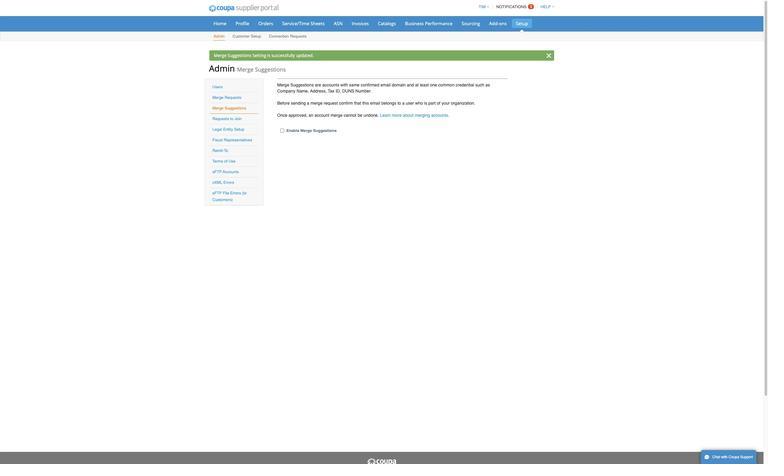 Task type: describe. For each thing, give the bounding box(es) containing it.
ons
[[500, 20, 507, 26]]

remit-to link
[[213, 148, 228, 153]]

successfully
[[272, 52, 295, 58]]

customer setup link
[[233, 33, 262, 41]]

suggestions for merge suggestions
[[225, 106, 247, 110]]

1 vertical spatial to
[[230, 116, 234, 121]]

invoices link
[[348, 19, 373, 28]]

name,
[[297, 89, 309, 93]]

service/time
[[283, 20, 310, 26]]

fiscal
[[213, 138, 223, 142]]

request
[[324, 101, 338, 106]]

cannot
[[344, 113, 357, 118]]

add-ons
[[490, 20, 507, 26]]

be
[[358, 113, 363, 118]]

1 horizontal spatial to
[[398, 101, 401, 106]]

2 a from the left
[[403, 101, 405, 106]]

sending
[[291, 101, 306, 106]]

learn more about merging accounts. link
[[380, 113, 450, 118]]

file
[[223, 191, 229, 195]]

cxml errors link
[[213, 180, 234, 185]]

errors inside 'sftp file errors (to customers)'
[[231, 191, 241, 195]]

who
[[416, 101, 423, 106]]

business performance link
[[402, 19, 457, 28]]

admin link
[[214, 33, 225, 41]]

asn
[[334, 20, 343, 26]]

once approved, an account merge cannot be undone. learn more about merging accounts.
[[278, 113, 450, 118]]

setup link
[[512, 19, 533, 28]]

cxml
[[213, 180, 223, 185]]

coupa
[[729, 455, 740, 459]]

use
[[229, 159, 236, 163]]

approved,
[[289, 113, 308, 118]]

connection requests
[[269, 34, 307, 39]]

confirmed
[[361, 82, 380, 87]]

sourcing link
[[458, 19, 485, 28]]

accounts
[[223, 170, 239, 174]]

that
[[354, 101, 362, 106]]

remit-to
[[213, 148, 228, 153]]

orders link
[[255, 19, 277, 28]]

suggestions down the account
[[313, 128, 337, 133]]

duns
[[343, 89, 355, 93]]

tim
[[479, 5, 486, 9]]

such
[[476, 82, 485, 87]]

suggestions for merge suggestions setting is successfully updated.
[[228, 52, 252, 58]]

orders
[[259, 20, 273, 26]]

terms of use link
[[213, 159, 236, 163]]

tax
[[328, 89, 335, 93]]

merge for merge suggestions are accounts with same confirmed email domain and at least one common credential such as company name, address, tax id, duns number.
[[278, 82, 290, 87]]

profile link
[[232, 19, 254, 28]]

accounts.
[[432, 113, 450, 118]]

0 vertical spatial coupa supplier portal image
[[205, 1, 283, 16]]

requests for connection requests
[[290, 34, 307, 39]]

2 vertical spatial requests
[[213, 116, 229, 121]]

support
[[741, 455, 754, 459]]

this
[[363, 101, 369, 106]]

before sending a merge request confirm that this email belongs to a user who is part of your organization.
[[278, 101, 476, 106]]

help
[[541, 5, 551, 9]]

1 vertical spatial email
[[371, 101, 381, 106]]

requests to join
[[213, 116, 242, 121]]

notifications 0
[[497, 4, 533, 9]]

belongs
[[382, 101, 397, 106]]

merge requests
[[213, 95, 242, 100]]

1 vertical spatial is
[[425, 101, 428, 106]]

merge suggestions setting is successfully updated.
[[214, 52, 314, 58]]

to
[[224, 148, 228, 153]]

service/time sheets
[[283, 20, 325, 26]]

0 vertical spatial of
[[437, 101, 441, 106]]

customers)
[[213, 197, 233, 202]]

requests to join link
[[213, 116, 242, 121]]

users
[[213, 85, 223, 89]]

part
[[429, 101, 436, 106]]

customer
[[233, 34, 250, 39]]

are
[[315, 82, 321, 87]]

terms
[[213, 159, 223, 163]]

remit-
[[213, 148, 224, 153]]

suggestions for merge suggestions are accounts with same confirmed email domain and at least one common credential such as company name, address, tax id, duns number.
[[291, 82, 314, 87]]

navigation containing notifications 0
[[477, 1, 555, 13]]

0 horizontal spatial setup
[[234, 127, 245, 132]]

undone.
[[364, 113, 379, 118]]

with inside merge suggestions are accounts with same confirmed email domain and at least one common credential such as company name, address, tax id, duns number.
[[341, 82, 348, 87]]

connection
[[269, 34, 289, 39]]

notifications
[[497, 5, 527, 9]]

merging
[[415, 113, 430, 118]]

sftp accounts
[[213, 170, 239, 174]]

id,
[[336, 89, 341, 93]]

legal entity setup link
[[213, 127, 245, 132]]

0 vertical spatial errors
[[224, 180, 234, 185]]

merge for merge suggestions
[[213, 106, 224, 110]]

service/time sheets link
[[279, 19, 329, 28]]

terms of use
[[213, 159, 236, 163]]

admin for admin
[[214, 34, 225, 39]]

same
[[350, 82, 360, 87]]

chat with coupa support
[[713, 455, 754, 459]]

invoices
[[352, 20, 369, 26]]

1 vertical spatial merge
[[331, 113, 343, 118]]

enable merge suggestions
[[287, 128, 337, 133]]

company
[[278, 89, 296, 93]]

sftp file errors (to customers)
[[213, 191, 247, 202]]

merge suggestions
[[213, 106, 247, 110]]



Task type: vqa. For each thing, say whether or not it's contained in the screenshot.
topmost Notify
no



Task type: locate. For each thing, give the bounding box(es) containing it.
merge right enable
[[301, 128, 312, 133]]

fiscal representatives link
[[213, 138, 253, 142]]

0 vertical spatial admin
[[214, 34, 225, 39]]

admin for admin merge suggestions
[[209, 62, 235, 74]]

requests up merge suggestions
[[225, 95, 242, 100]]

1 horizontal spatial setup
[[251, 34, 261, 39]]

with right chat
[[722, 455, 728, 459]]

setup right customer
[[251, 34, 261, 39]]

1 vertical spatial admin
[[209, 62, 235, 74]]

representatives
[[224, 138, 253, 142]]

merge down setting
[[237, 66, 254, 73]]

catalogs link
[[374, 19, 400, 28]]

errors down accounts
[[224, 180, 234, 185]]

suggestions up admin merge suggestions
[[228, 52, 252, 58]]

coupa supplier portal image
[[205, 1, 283, 16], [367, 458, 397, 464]]

a left user
[[403, 101, 405, 106]]

1 horizontal spatial a
[[403, 101, 405, 106]]

2 sftp from the top
[[213, 191, 222, 195]]

fiscal representatives
[[213, 138, 253, 142]]

suggestions up name,
[[291, 82, 314, 87]]

(to
[[242, 191, 247, 195]]

merge inside merge suggestions are accounts with same confirmed email domain and at least one common credential such as company name, address, tax id, duns number.
[[278, 82, 290, 87]]

learn
[[380, 113, 391, 118]]

merge down admin link
[[214, 52, 227, 58]]

1 sftp from the top
[[213, 170, 222, 174]]

profile
[[236, 20, 250, 26]]

setup down notifications 0
[[516, 20, 529, 26]]

merge down merge requests link
[[213, 106, 224, 110]]

suggestions inside admin merge suggestions
[[255, 66, 286, 73]]

0 vertical spatial to
[[398, 101, 401, 106]]

number.
[[356, 89, 372, 93]]

0 vertical spatial is
[[268, 52, 271, 58]]

sheets
[[311, 20, 325, 26]]

tim link
[[477, 5, 490, 9]]

as
[[486, 82, 490, 87]]

a
[[307, 101, 310, 106], [403, 101, 405, 106]]

1 vertical spatial coupa supplier portal image
[[367, 458, 397, 464]]

0 vertical spatial merge
[[311, 101, 323, 106]]

None checkbox
[[281, 129, 284, 133]]

0 horizontal spatial with
[[341, 82, 348, 87]]

chat
[[713, 455, 721, 459]]

account
[[315, 113, 330, 118]]

1 a from the left
[[307, 101, 310, 106]]

0 vertical spatial sftp
[[213, 170, 222, 174]]

0 horizontal spatial a
[[307, 101, 310, 106]]

users link
[[213, 85, 223, 89]]

merge inside admin merge suggestions
[[237, 66, 254, 73]]

of left use
[[224, 159, 228, 163]]

merge
[[214, 52, 227, 58], [237, 66, 254, 73], [278, 82, 290, 87], [213, 95, 224, 100], [213, 106, 224, 110], [301, 128, 312, 133]]

accounts
[[323, 82, 340, 87]]

merge suggestions are accounts with same confirmed email domain and at least one common credential such as company name, address, tax id, duns number.
[[278, 82, 490, 93]]

0 vertical spatial email
[[381, 82, 391, 87]]

setup inside "link"
[[516, 20, 529, 26]]

sftp inside 'sftp file errors (to customers)'
[[213, 191, 222, 195]]

entity
[[223, 127, 233, 132]]

sftp for sftp file errors (to customers)
[[213, 191, 222, 195]]

sftp file errors (to customers) link
[[213, 191, 247, 202]]

common
[[439, 82, 455, 87]]

1 horizontal spatial merge
[[331, 113, 343, 118]]

with
[[341, 82, 348, 87], [722, 455, 728, 459]]

and
[[407, 82, 414, 87]]

0 horizontal spatial is
[[268, 52, 271, 58]]

errors left (to on the left top of page
[[231, 191, 241, 195]]

asn link
[[330, 19, 347, 28]]

1 vertical spatial of
[[224, 159, 228, 163]]

merge for merge requests
[[213, 95, 224, 100]]

to right belongs
[[398, 101, 401, 106]]

1 vertical spatial sftp
[[213, 191, 222, 195]]

is left part at the right top of page
[[425, 101, 428, 106]]

admin
[[214, 34, 225, 39], [209, 62, 235, 74]]

merge down the users
[[213, 95, 224, 100]]

sftp up cxml on the top left
[[213, 170, 222, 174]]

user
[[406, 101, 414, 106]]

merge for merge suggestions setting is successfully updated.
[[214, 52, 227, 58]]

home
[[214, 20, 227, 26]]

1 horizontal spatial with
[[722, 455, 728, 459]]

email inside merge suggestions are accounts with same confirmed email domain and at least one common credential such as company name, address, tax id, duns number.
[[381, 82, 391, 87]]

sftp accounts link
[[213, 170, 239, 174]]

merge up 'company'
[[278, 82, 290, 87]]

suggestions
[[228, 52, 252, 58], [255, 66, 286, 73], [291, 82, 314, 87], [225, 106, 247, 110], [313, 128, 337, 133]]

about
[[403, 113, 414, 118]]

confirm
[[339, 101, 353, 106]]

2 vertical spatial setup
[[234, 127, 245, 132]]

sourcing
[[462, 20, 481, 26]]

credential
[[456, 82, 475, 87]]

home link
[[210, 19, 231, 28]]

1 vertical spatial requests
[[225, 95, 242, 100]]

0
[[531, 4, 533, 9]]

0 vertical spatial setup
[[516, 20, 529, 26]]

a right sending
[[307, 101, 310, 106]]

merge down request at the left of page
[[331, 113, 343, 118]]

email right this
[[371, 101, 381, 106]]

suggestions inside merge suggestions are accounts with same confirmed email domain and at least one common credential such as company name, address, tax id, duns number.
[[291, 82, 314, 87]]

business
[[406, 20, 424, 26]]

sftp up customers)
[[213, 191, 222, 195]]

admin inside admin link
[[214, 34, 225, 39]]

join
[[235, 116, 242, 121]]

0 horizontal spatial coupa supplier portal image
[[205, 1, 283, 16]]

more
[[392, 113, 402, 118]]

admin up users link
[[209, 62, 235, 74]]

an
[[309, 113, 314, 118]]

of right part at the right top of page
[[437, 101, 441, 106]]

with inside button
[[722, 455, 728, 459]]

one
[[430, 82, 438, 87]]

setting
[[253, 52, 266, 58]]

setup down join
[[234, 127, 245, 132]]

0 horizontal spatial of
[[224, 159, 228, 163]]

performance
[[425, 20, 453, 26]]

sftp for sftp accounts
[[213, 170, 222, 174]]

1 horizontal spatial of
[[437, 101, 441, 106]]

1 vertical spatial setup
[[251, 34, 261, 39]]

merge requests link
[[213, 95, 242, 100]]

0 horizontal spatial merge
[[311, 101, 323, 106]]

add-
[[490, 20, 500, 26]]

is
[[268, 52, 271, 58], [425, 101, 428, 106]]

0 horizontal spatial to
[[230, 116, 234, 121]]

merge suggestions link
[[213, 106, 247, 110]]

requests down "service/time"
[[290, 34, 307, 39]]

with up duns
[[341, 82, 348, 87]]

to left join
[[230, 116, 234, 121]]

0 vertical spatial with
[[341, 82, 348, 87]]

suggestions up join
[[225, 106, 247, 110]]

2 horizontal spatial setup
[[516, 20, 529, 26]]

requests for merge requests
[[225, 95, 242, 100]]

suggestions down merge suggestions setting is successfully updated. on the left of the page
[[255, 66, 286, 73]]

is right setting
[[268, 52, 271, 58]]

email left domain
[[381, 82, 391, 87]]

1 vertical spatial errors
[[231, 191, 241, 195]]

merge down address,
[[311, 101, 323, 106]]

1 horizontal spatial is
[[425, 101, 428, 106]]

your
[[442, 101, 450, 106]]

1 vertical spatial with
[[722, 455, 728, 459]]

help link
[[538, 5, 555, 9]]

admin down home link
[[214, 34, 225, 39]]

1 horizontal spatial coupa supplier portal image
[[367, 458, 397, 464]]

0 vertical spatial requests
[[290, 34, 307, 39]]

navigation
[[477, 1, 555, 13]]

at
[[416, 82, 419, 87]]

connection requests link
[[269, 33, 307, 41]]

once
[[278, 113, 288, 118]]

before
[[278, 101, 290, 106]]

catalogs
[[378, 20, 396, 26]]

requests inside connection requests link
[[290, 34, 307, 39]]

legal entity setup
[[213, 127, 245, 132]]

requests up legal
[[213, 116, 229, 121]]

address,
[[310, 89, 327, 93]]

email
[[381, 82, 391, 87], [371, 101, 381, 106]]

domain
[[392, 82, 406, 87]]



